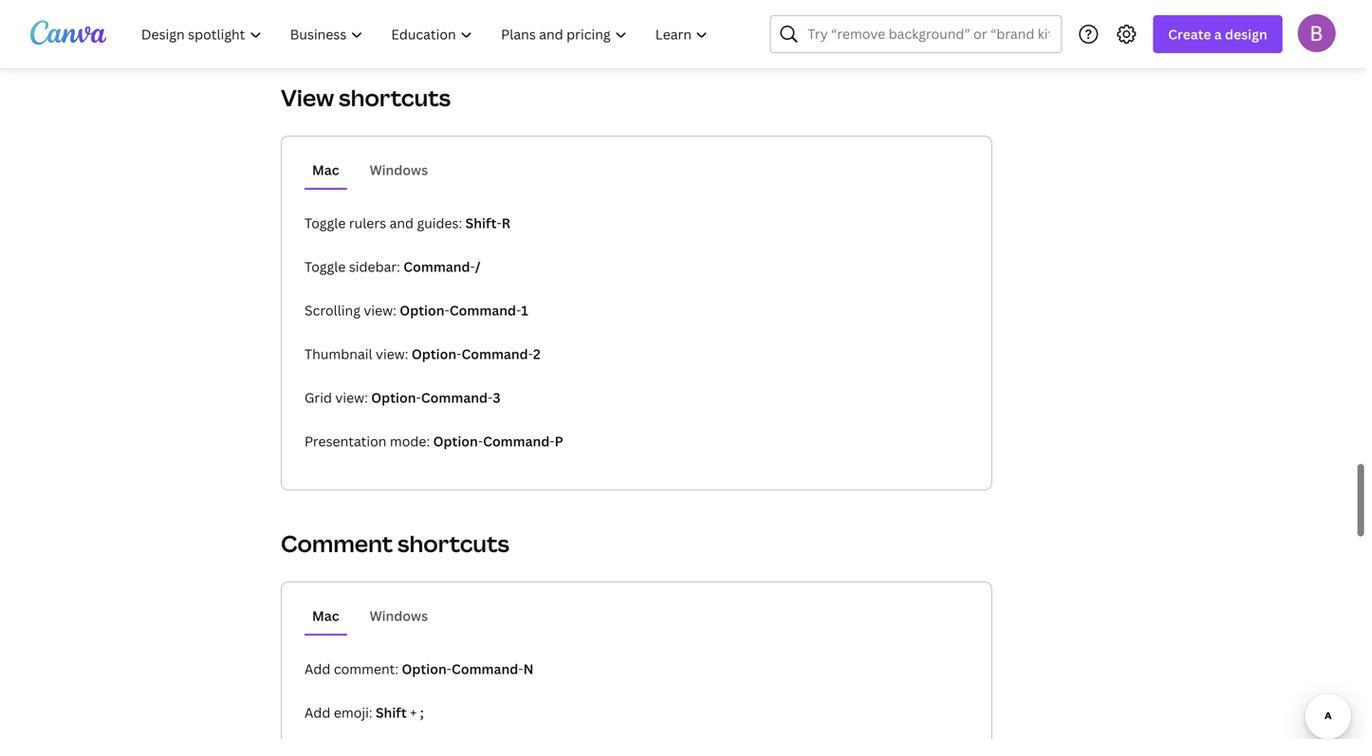 Task type: describe. For each thing, give the bounding box(es) containing it.
windows button for option
[[362, 598, 436, 634]]

option for thumbnail view:
[[412, 345, 457, 363]]

1 vertical spatial shift
[[376, 704, 407, 722]]

add emoji: shift + ;
[[305, 704, 424, 722]]

option for add comment:
[[402, 660, 447, 678]]

option for scrolling view:
[[400, 301, 445, 319]]

comment shortcuts
[[281, 528, 510, 559]]

shortcuts for view shortcuts
[[339, 82, 451, 113]]

and
[[390, 214, 414, 232]]

mac for toggle rulers and guides:
[[312, 161, 339, 179]]

windows button for shift
[[362, 152, 436, 188]]

toggle for toggle sidebar: command - /
[[305, 258, 346, 276]]

toggle for toggle rulers and guides: shift - r
[[305, 214, 346, 232]]

command for 3
[[421, 389, 488, 407]]

grid
[[305, 389, 332, 407]]

command for n
[[452, 660, 518, 678]]

create
[[1169, 25, 1212, 43]]

windows for shift
[[370, 161, 428, 179]]

scrolling
[[305, 301, 361, 319]]

shortcuts for comment shortcuts
[[398, 528, 510, 559]]

presentation
[[305, 432, 387, 450]]

presentation mode: option - command - p
[[305, 432, 564, 450]]

option for presentation mode:
[[433, 432, 478, 450]]

comment
[[281, 528, 393, 559]]

thumbnail view: option - command - 2
[[305, 345, 541, 363]]

view shortcuts
[[281, 82, 451, 113]]

mac button for toggle rulers and guides:
[[305, 152, 347, 188]]

add for add emoji: shift + ;
[[305, 704, 331, 722]]

view: for grid
[[335, 389, 368, 407]]

top level navigation element
[[129, 15, 725, 53]]

0 vertical spatial shift
[[466, 214, 497, 232]]

3
[[493, 389, 501, 407]]

mac button for add comment:
[[305, 598, 347, 634]]

command for 1
[[450, 301, 516, 319]]



Task type: vqa. For each thing, say whether or not it's contained in the screenshot.
topmost the view:
yes



Task type: locate. For each thing, give the bounding box(es) containing it.
+
[[410, 704, 417, 722]]

add for add comment: option - command - n
[[305, 660, 331, 678]]

design
[[1226, 25, 1268, 43]]

1 vertical spatial windows
[[370, 607, 428, 625]]

r
[[502, 214, 511, 232]]

windows up add comment: option - command - n
[[370, 607, 428, 625]]

windows up and
[[370, 161, 428, 179]]

view: right grid
[[335, 389, 368, 407]]

mac down view
[[312, 161, 339, 179]]

0 vertical spatial mac button
[[305, 152, 347, 188]]

view: for thumbnail
[[376, 345, 409, 363]]

0 vertical spatial windows button
[[362, 152, 436, 188]]

option up ;
[[402, 660, 447, 678]]

toggle rulers and guides: shift - r
[[305, 214, 511, 232]]

command left 1
[[450, 301, 516, 319]]

emoji:
[[334, 704, 373, 722]]

grid view: option - command - 3
[[305, 389, 501, 407]]

sidebar:
[[349, 258, 400, 276]]

thumbnail
[[305, 345, 373, 363]]

mac
[[312, 161, 339, 179], [312, 607, 339, 625]]

command left 3
[[421, 389, 488, 407]]

2 toggle from the top
[[305, 258, 346, 276]]

command for 2
[[462, 345, 528, 363]]

a
[[1215, 25, 1222, 43]]

2 windows from the top
[[370, 607, 428, 625]]

add comment: option - command - n
[[305, 660, 534, 678]]

1 vertical spatial toggle
[[305, 258, 346, 276]]

1 windows button from the top
[[362, 152, 436, 188]]

1 add from the top
[[305, 660, 331, 678]]

-
[[497, 214, 502, 232], [470, 258, 475, 276], [445, 301, 450, 319], [516, 301, 521, 319], [457, 345, 462, 363], [528, 345, 533, 363], [416, 389, 421, 407], [488, 389, 493, 407], [478, 432, 483, 450], [550, 432, 555, 450], [447, 660, 452, 678], [518, 660, 523, 678]]

1 windows from the top
[[370, 161, 428, 179]]

option for grid view:
[[371, 389, 416, 407]]

mac up comment:
[[312, 607, 339, 625]]

shortcuts
[[339, 82, 451, 113], [398, 528, 510, 559]]

0 vertical spatial windows
[[370, 161, 428, 179]]

scrolling view: option - command - 1
[[305, 301, 528, 319]]

command
[[404, 258, 470, 276], [450, 301, 516, 319], [462, 345, 528, 363], [421, 389, 488, 407], [483, 432, 550, 450], [452, 660, 518, 678]]

mac button
[[305, 152, 347, 188], [305, 598, 347, 634]]

0 vertical spatial shortcuts
[[339, 82, 451, 113]]

0 horizontal spatial shift
[[376, 704, 407, 722]]

add left emoji:
[[305, 704, 331, 722]]

2
[[533, 345, 541, 363]]

0 vertical spatial mac
[[312, 161, 339, 179]]

windows
[[370, 161, 428, 179], [370, 607, 428, 625]]

2 add from the top
[[305, 704, 331, 722]]

shift left r
[[466, 214, 497, 232]]

view: for scrolling
[[364, 301, 397, 319]]

1 mac from the top
[[312, 161, 339, 179]]

windows button up add comment: option - command - n
[[362, 598, 436, 634]]

bob builder image
[[1298, 14, 1336, 52]]

view:
[[364, 301, 397, 319], [376, 345, 409, 363], [335, 389, 368, 407]]

option right the mode:
[[433, 432, 478, 450]]

Try "remove background" or "brand kit" search field
[[808, 16, 1050, 52]]

1 vertical spatial shortcuts
[[398, 528, 510, 559]]

1 vertical spatial windows button
[[362, 598, 436, 634]]

1 vertical spatial mac
[[312, 607, 339, 625]]

1
[[521, 301, 528, 319]]

mac button down view
[[305, 152, 347, 188]]

1 mac button from the top
[[305, 152, 347, 188]]

1 horizontal spatial shift
[[466, 214, 497, 232]]

1 vertical spatial add
[[305, 704, 331, 722]]

toggle sidebar: command - /
[[305, 258, 481, 276]]

add
[[305, 660, 331, 678], [305, 704, 331, 722]]

1 toggle from the top
[[305, 214, 346, 232]]

option down scrolling view: option - command - 1
[[412, 345, 457, 363]]

add left comment:
[[305, 660, 331, 678]]

windows button
[[362, 152, 436, 188], [362, 598, 436, 634]]

command for p
[[483, 432, 550, 450]]

toggle
[[305, 214, 346, 232], [305, 258, 346, 276]]

2 mac button from the top
[[305, 598, 347, 634]]

2 windows button from the top
[[362, 598, 436, 634]]

;
[[420, 704, 424, 722]]

command left n
[[452, 660, 518, 678]]

guides:
[[417, 214, 462, 232]]

windows for option
[[370, 607, 428, 625]]

2 vertical spatial view:
[[335, 389, 368, 407]]

command left /
[[404, 258, 470, 276]]

1 vertical spatial view:
[[376, 345, 409, 363]]

toggle up scrolling
[[305, 258, 346, 276]]

p
[[555, 432, 564, 450]]

/
[[475, 258, 481, 276]]

mode:
[[390, 432, 430, 450]]

shift
[[466, 214, 497, 232], [376, 704, 407, 722]]

view: up 'grid view: option - command - 3'
[[376, 345, 409, 363]]

0 vertical spatial toggle
[[305, 214, 346, 232]]

mac button up comment:
[[305, 598, 347, 634]]

0 vertical spatial add
[[305, 660, 331, 678]]

create a design
[[1169, 25, 1268, 43]]

view: down 'sidebar:'
[[364, 301, 397, 319]]

option
[[400, 301, 445, 319], [412, 345, 457, 363], [371, 389, 416, 407], [433, 432, 478, 450], [402, 660, 447, 678]]

view
[[281, 82, 334, 113]]

0 vertical spatial view:
[[364, 301, 397, 319]]

2 mac from the top
[[312, 607, 339, 625]]

shift left +
[[376, 704, 407, 722]]

command left 'p'
[[483, 432, 550, 450]]

1 vertical spatial mac button
[[305, 598, 347, 634]]

option up the mode:
[[371, 389, 416, 407]]

toggle left rulers
[[305, 214, 346, 232]]

comment:
[[334, 660, 399, 678]]

rulers
[[349, 214, 386, 232]]

option up thumbnail view: option - command - 2
[[400, 301, 445, 319]]

create a design button
[[1153, 15, 1283, 53]]

n
[[523, 660, 534, 678]]

mac for add comment:
[[312, 607, 339, 625]]

windows button up and
[[362, 152, 436, 188]]

command left the 2
[[462, 345, 528, 363]]



